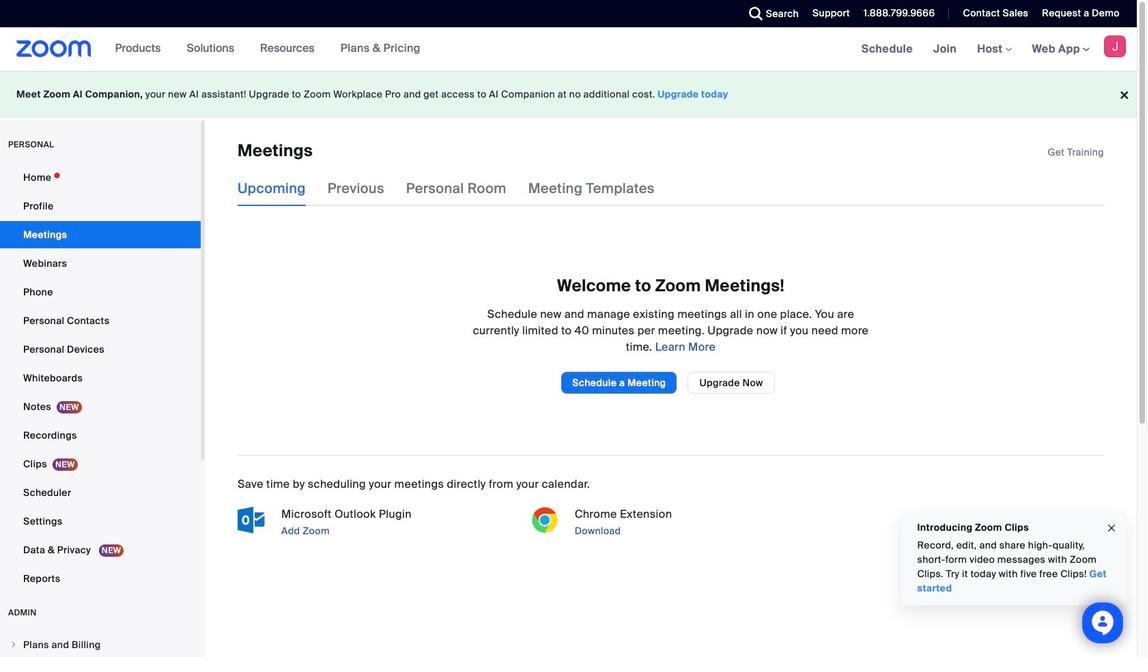 Task type: vqa. For each thing, say whether or not it's contained in the screenshot.
Close icon
yes



Task type: describe. For each thing, give the bounding box(es) containing it.
right image
[[10, 642, 18, 650]]



Task type: locate. For each thing, give the bounding box(es) containing it.
product information navigation
[[105, 27, 431, 71]]

personal menu menu
[[0, 164, 201, 594]]

zoom logo image
[[16, 40, 91, 57]]

menu item
[[0, 633, 201, 658]]

meetings navigation
[[852, 27, 1137, 72]]

profile picture image
[[1105, 36, 1127, 57]]

tabs of meeting tab list
[[238, 171, 677, 207]]

banner
[[0, 27, 1137, 72]]

close image
[[1107, 521, 1118, 537]]

footer
[[0, 71, 1137, 118]]

application
[[1048, 146, 1105, 159]]



